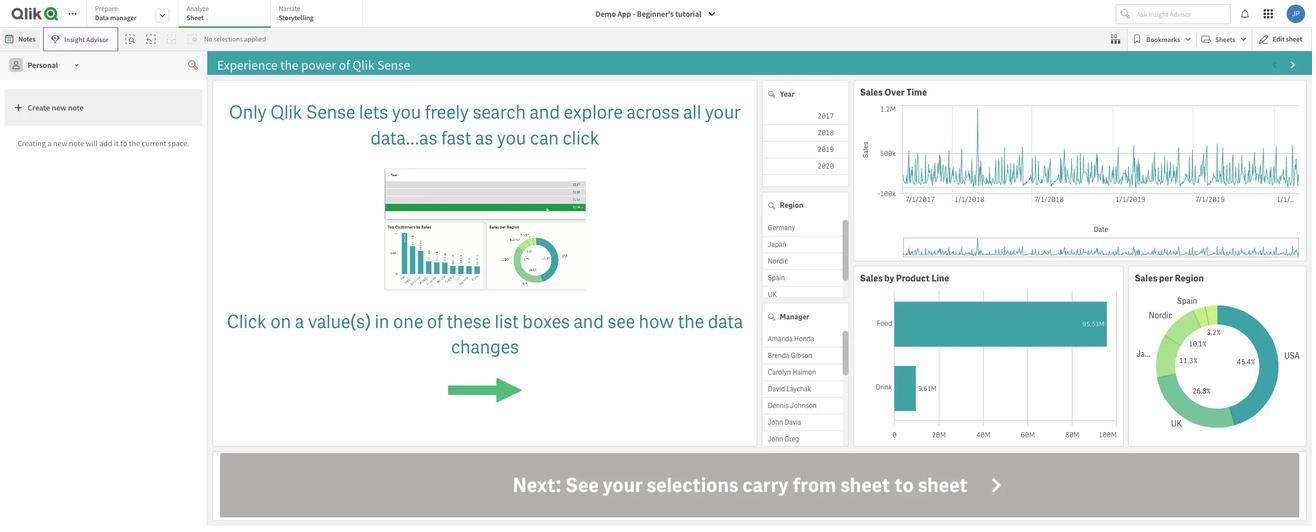 Task type: locate. For each thing, give the bounding box(es) containing it.
1 vertical spatial to
[[895, 473, 914, 499]]

dennis
[[768, 402, 789, 411]]

space.
[[168, 138, 189, 149]]

0 vertical spatial note
[[68, 103, 84, 113]]

value(s)
[[308, 310, 371, 334]]

brenda gibson
[[768, 352, 813, 361]]

sales by product line application
[[854, 266, 1124, 447]]

region inside application
[[1176, 272, 1205, 284]]

davis
[[785, 418, 802, 428]]

1 john from the top
[[768, 418, 784, 428]]

narrate storytelling
[[279, 4, 314, 22]]

0 vertical spatial you
[[392, 100, 421, 124]]

how
[[639, 310, 675, 334]]

application
[[213, 80, 758, 447], [220, 82, 750, 445]]

a right on
[[295, 310, 304, 334]]

changes
[[451, 336, 519, 360]]

1 vertical spatial region
[[1176, 272, 1205, 284]]

1 horizontal spatial the
[[678, 310, 704, 334]]

advisor
[[86, 35, 109, 44]]

from
[[793, 473, 837, 499]]

2017 optional. 1 of 5 row
[[763, 108, 849, 125]]

a
[[47, 138, 52, 149], [295, 310, 304, 334]]

add
[[99, 138, 112, 149]]

amanda honda optional. 1 of 19 row
[[763, 331, 843, 348]]

1 horizontal spatial to
[[895, 473, 914, 499]]

new
[[52, 103, 66, 113], [53, 138, 67, 149]]

john greg optional. 7 of 19 row
[[763, 432, 843, 448]]

0 vertical spatial john
[[768, 418, 784, 428]]

0 vertical spatial your
[[705, 100, 741, 124]]

john down dennis
[[768, 418, 784, 428]]

2 john from the top
[[768, 435, 784, 444]]

0 vertical spatial new
[[52, 103, 66, 113]]

spain
[[768, 273, 785, 283]]

analyze sheet
[[187, 4, 209, 22]]

by
[[885, 272, 895, 284]]

sales left over
[[860, 86, 883, 99]]

create
[[28, 103, 50, 113]]

0 horizontal spatial a
[[47, 138, 52, 149]]

0 horizontal spatial the
[[129, 138, 140, 149]]

sheets button
[[1200, 30, 1250, 48]]

sheets
[[1216, 35, 1236, 44]]

qlik
[[270, 100, 303, 124]]

carolyn halmon
[[768, 368, 817, 377]]

sales left per
[[1135, 272, 1158, 284]]

1 horizontal spatial and
[[574, 310, 604, 334]]

your
[[705, 100, 741, 124], [603, 473, 643, 499]]

the right the how
[[678, 310, 704, 334]]

amanda
[[768, 335, 793, 344]]

boxes
[[523, 310, 570, 334]]

you right as
[[497, 126, 527, 150]]

0 horizontal spatial and
[[530, 100, 560, 124]]

0 vertical spatial the
[[129, 138, 140, 149]]

region right per
[[1176, 272, 1205, 284]]

you
[[392, 100, 421, 124], [497, 126, 527, 150]]

amanda honda
[[768, 335, 815, 344]]

note
[[68, 103, 84, 113], [69, 138, 84, 149]]

japan optional. 2 of 7 row
[[763, 237, 843, 253]]

all
[[684, 100, 702, 124]]

next:
[[513, 473, 562, 499]]

1 horizontal spatial a
[[295, 310, 304, 334]]

dennis johnson optional. 5 of 19 row
[[763, 398, 843, 415]]

1 vertical spatial your
[[603, 473, 643, 499]]

click
[[563, 126, 600, 150]]

note right "create"
[[68, 103, 84, 113]]

new right creating
[[53, 138, 67, 149]]

smart search image
[[126, 35, 135, 44]]

only qlik sense lets you freely search and explore across all your data...as fast as you can click
[[229, 100, 741, 150]]

see
[[566, 473, 599, 499]]

demo app - beginner's tutorial
[[596, 9, 702, 19]]

1 vertical spatial and
[[574, 310, 604, 334]]

narrate
[[279, 4, 301, 13]]

your right see
[[603, 473, 643, 499]]

sales per region application
[[1129, 266, 1308, 447]]

0 vertical spatial to
[[120, 138, 127, 149]]

create new note
[[28, 103, 84, 113]]

nordic
[[768, 257, 789, 266]]

sales over time
[[860, 86, 928, 99]]

0 horizontal spatial sheet
[[841, 473, 891, 499]]

1 horizontal spatial selections
[[647, 473, 739, 499]]

tab list
[[86, 0, 367, 29]]

region up the germany
[[780, 201, 804, 210]]

1 vertical spatial a
[[295, 310, 304, 334]]

1 horizontal spatial your
[[705, 100, 741, 124]]

step back image
[[147, 35, 156, 44]]

your right all
[[705, 100, 741, 124]]

manager
[[780, 312, 810, 322]]

next: see your selections carry from sheet to sheet
[[513, 473, 968, 499]]

click
[[227, 310, 267, 334]]

uk
[[768, 290, 778, 299]]

0 horizontal spatial you
[[392, 100, 421, 124]]

next: see your selections carry from sheet to sheet application
[[0, 0, 1313, 527], [213, 452, 1308, 522]]

to inside button
[[895, 473, 914, 499]]

current
[[142, 138, 166, 149]]

explore
[[564, 100, 623, 124]]

one
[[393, 310, 423, 334]]

new right "create"
[[52, 103, 66, 113]]

and left see
[[574, 310, 604, 334]]

0 horizontal spatial your
[[603, 473, 643, 499]]

tab list containing prepare
[[86, 0, 367, 29]]

you up data...as
[[392, 100, 421, 124]]

data
[[95, 13, 109, 22]]

0 vertical spatial a
[[47, 138, 52, 149]]

1 vertical spatial selections
[[647, 473, 739, 499]]

john davis
[[768, 418, 802, 428]]

1 vertical spatial the
[[678, 310, 704, 334]]

1 vertical spatial john
[[768, 435, 784, 444]]

0 horizontal spatial region
[[780, 201, 804, 210]]

nordic optional. 3 of 7 row
[[763, 253, 843, 270]]

the right it
[[129, 138, 140, 149]]

note left will
[[69, 138, 84, 149]]

sales
[[860, 86, 883, 99], [860, 272, 883, 284], [1135, 272, 1158, 284]]

and up can
[[530, 100, 560, 124]]

selections
[[214, 35, 243, 43], [647, 473, 739, 499]]

0 horizontal spatial to
[[120, 138, 127, 149]]

2 horizontal spatial sheet
[[1287, 35, 1303, 43]]

edit sheet
[[1274, 35, 1303, 43]]

0 vertical spatial and
[[530, 100, 560, 124]]

new inside button
[[52, 103, 66, 113]]

insight
[[64, 35, 85, 44]]

sheet
[[1287, 35, 1303, 43], [841, 473, 891, 499], [918, 473, 968, 499]]

1 horizontal spatial region
[[1176, 272, 1205, 284]]

1 vertical spatial note
[[69, 138, 84, 149]]

1 vertical spatial you
[[497, 126, 527, 150]]

james peterson image
[[1288, 5, 1306, 23]]

bookmarks button
[[1131, 30, 1195, 48]]

david laychak optional. 4 of 19 row
[[763, 382, 843, 398]]

sales left by
[[860, 272, 883, 284]]

0 horizontal spatial selections
[[214, 35, 243, 43]]

a right creating
[[47, 138, 52, 149]]

no selections applied
[[204, 35, 266, 43]]

sheet
[[187, 13, 204, 22]]

2018 optional. 2 of 5 row
[[763, 125, 849, 142]]

to for it
[[120, 138, 127, 149]]

john left greg
[[768, 435, 784, 444]]

across
[[627, 100, 680, 124]]

0 vertical spatial selections
[[214, 35, 243, 43]]



Task type: describe. For each thing, give the bounding box(es) containing it.
uk optional. 5 of 7 row
[[763, 287, 843, 303]]

a inside click on a value(s) in one of these list boxes and see how the data changes
[[295, 310, 304, 334]]

sales over time application
[[854, 80, 1308, 261]]

selections inside button
[[647, 473, 739, 499]]

prepare data manager
[[95, 4, 137, 22]]

dennis johnson
[[768, 402, 817, 411]]

john davis optional. 6 of 19 row
[[763, 415, 843, 432]]

freely
[[425, 100, 469, 124]]

2020 optional. 4 of 5 row
[[763, 158, 849, 175]]

edit
[[1274, 35, 1285, 43]]

it
[[114, 138, 119, 149]]

line
[[932, 272, 950, 284]]

john greg
[[768, 435, 800, 444]]

prepare
[[95, 4, 118, 13]]

data
[[708, 310, 744, 334]]

edit sheet button
[[1252, 27, 1313, 51]]

your inside next: see your selections carry from sheet to sheet button
[[603, 473, 643, 499]]

greg
[[785, 435, 800, 444]]

2019
[[818, 145, 835, 154]]

insight advisor
[[64, 35, 109, 44]]

no
[[204, 35, 213, 43]]

personal
[[28, 60, 58, 70]]

per
[[1160, 272, 1174, 284]]

click on a value(s) in one of these list boxes and see how the data changes
[[227, 310, 744, 360]]

johnson
[[791, 402, 817, 411]]

product
[[897, 272, 930, 284]]

personal button
[[5, 56, 86, 74]]

your inside only qlik sense lets you freely search and explore across all your data...as fast as you can click
[[705, 100, 741, 124]]

in
[[375, 310, 390, 334]]

search notes image
[[188, 61, 198, 70]]

analyze
[[187, 4, 209, 13]]

these
[[447, 310, 491, 334]]

tutorial
[[676, 9, 702, 19]]

carolyn
[[768, 368, 791, 377]]

search
[[473, 100, 526, 124]]

brenda
[[768, 352, 790, 361]]

creating
[[18, 138, 46, 149]]

on
[[271, 310, 291, 334]]

japan
[[768, 240, 787, 249]]

next sheet: product details image
[[1289, 61, 1298, 70]]

brenda gibson optional. 2 of 19 row
[[763, 348, 843, 365]]

sense
[[306, 100, 356, 124]]

germany optional. 1 of 7 row
[[763, 220, 843, 237]]

see
[[608, 310, 636, 334]]

year
[[780, 89, 795, 99]]

time
[[907, 86, 928, 99]]

storytelling
[[279, 13, 314, 22]]

carolyn halmon optional. 3 of 19 row
[[763, 365, 843, 382]]

carry
[[743, 473, 789, 499]]

honda
[[795, 335, 815, 344]]

1 horizontal spatial you
[[497, 126, 527, 150]]

john for john davis
[[768, 418, 784, 428]]

the inside click on a value(s) in one of these list boxes and see how the data changes
[[678, 310, 704, 334]]

applied
[[244, 35, 266, 43]]

insight advisor button
[[43, 27, 118, 51]]

fast
[[441, 126, 472, 150]]

demo app - beginner's tutorial button
[[589, 5, 724, 23]]

2020
[[818, 162, 835, 171]]

0 vertical spatial region
[[780, 201, 804, 210]]

-
[[633, 9, 636, 19]]

sheet inside edit sheet button
[[1287, 35, 1303, 43]]

gibson
[[791, 352, 813, 361]]

can
[[530, 126, 559, 150]]

2017
[[818, 112, 835, 121]]

and inside only qlik sense lets you freely search and explore across all your data...as fast as you can click
[[530, 100, 560, 124]]

halmon
[[793, 368, 817, 377]]

1 vertical spatial new
[[53, 138, 67, 149]]

2018
[[818, 129, 835, 138]]

sales by product line
[[860, 272, 950, 284]]

over
[[885, 86, 905, 99]]

sales for sales over time
[[860, 86, 883, 99]]

list
[[495, 310, 519, 334]]

demo
[[596, 9, 616, 19]]

Ask Insight Advisor text field
[[1135, 5, 1231, 23]]

sales for sales by product line
[[860, 272, 883, 284]]

to for sheet
[[895, 473, 914, 499]]

selections tool image
[[1112, 35, 1121, 44]]

manager
[[110, 13, 137, 22]]

1 horizontal spatial sheet
[[918, 473, 968, 499]]

david
[[768, 385, 786, 394]]

david laychak
[[768, 385, 812, 394]]

of
[[427, 310, 443, 334]]

data...as
[[371, 126, 438, 150]]

creating a new note will add it to the current space.
[[18, 138, 189, 149]]

lets
[[359, 100, 389, 124]]

germany
[[768, 223, 796, 233]]

notes button
[[2, 30, 40, 48]]

note inside button
[[68, 103, 84, 113]]

next: see your selections carry from sheet to sheet button
[[220, 454, 1300, 518]]

bookmarks
[[1147, 35, 1181, 44]]

and inside click on a value(s) in one of these list boxes and see how the data changes
[[574, 310, 604, 334]]

app
[[618, 9, 632, 19]]

will
[[86, 138, 98, 149]]

sales for sales per region
[[1135, 272, 1158, 284]]

john for john greg
[[768, 435, 784, 444]]

spain optional. 4 of 7 row
[[763, 270, 843, 287]]

2019 optional. 3 of 5 row
[[763, 142, 849, 158]]

beginner's
[[637, 9, 674, 19]]



Task type: vqa. For each thing, say whether or not it's contained in the screenshot.
left "CREATE NEW SHEET"
no



